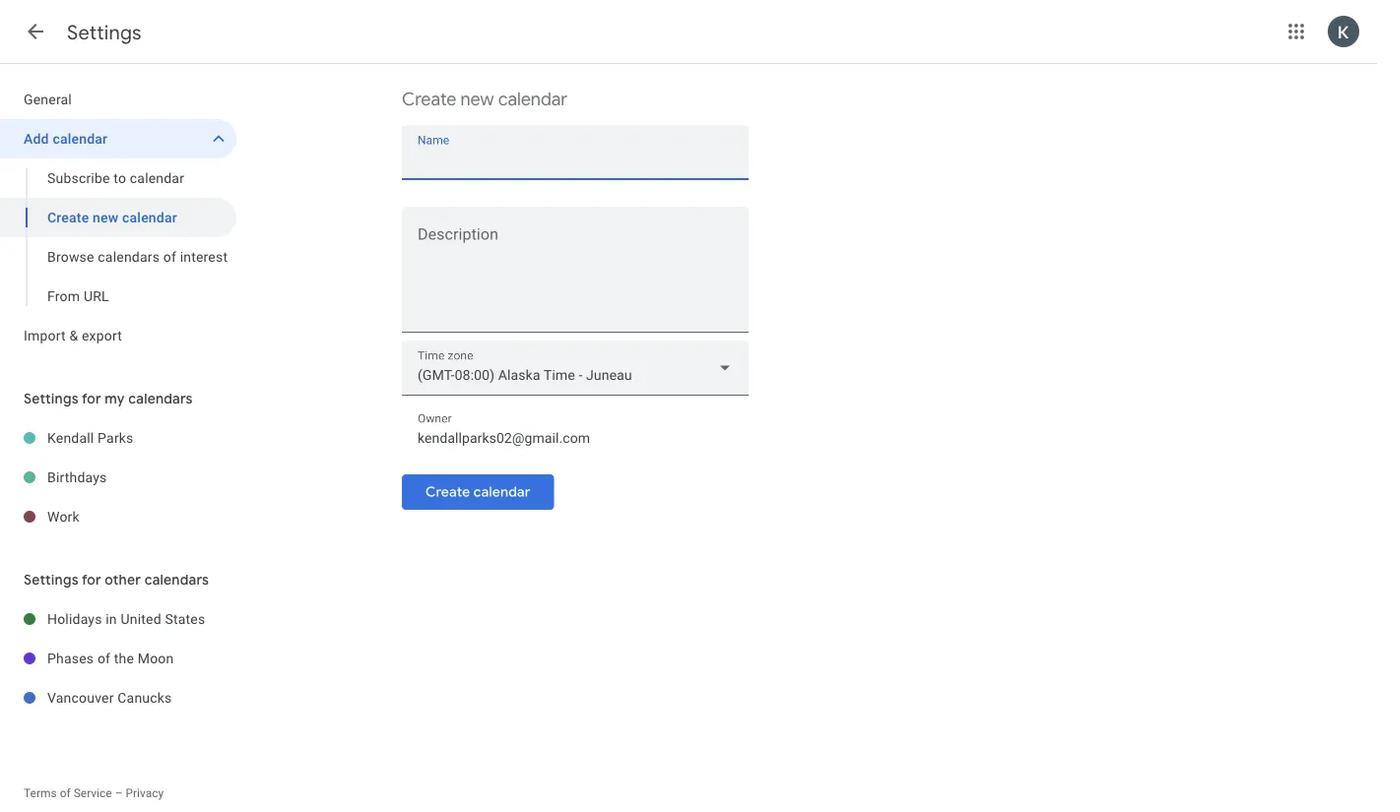 Task type: vqa. For each thing, say whether or not it's contained in the screenshot.
Kendall Parks tree item
yes



Task type: locate. For each thing, give the bounding box(es) containing it.
go back image
[[24, 20, 47, 43]]

from
[[47, 288, 80, 304]]

of for moon
[[97, 651, 110, 667]]

import
[[24, 328, 66, 344]]

2 vertical spatial calendars
[[144, 571, 209, 589]]

vancouver canucks link
[[47, 679, 236, 718]]

canucks
[[117, 690, 172, 706]]

calendars
[[98, 249, 160, 265], [128, 390, 193, 408], [144, 571, 209, 589]]

1 horizontal spatial create new calendar
[[402, 88, 567, 111]]

of for –
[[60, 787, 71, 801]]

0 vertical spatial for
[[82, 390, 101, 408]]

1 vertical spatial for
[[82, 571, 101, 589]]

create
[[402, 88, 456, 111], [47, 209, 89, 226], [426, 484, 470, 501]]

new
[[461, 88, 494, 111], [93, 209, 119, 226]]

0 horizontal spatial of
[[60, 787, 71, 801]]

None field
[[402, 341, 749, 396]]

1 vertical spatial new
[[93, 209, 119, 226]]

create new calendar
[[402, 88, 567, 111], [47, 209, 177, 226]]

create inside tree
[[47, 209, 89, 226]]

group containing subscribe to calendar
[[0, 159, 236, 316]]

create new calendar inside tree
[[47, 209, 177, 226]]

for
[[82, 390, 101, 408], [82, 571, 101, 589]]

import & export
[[24, 328, 122, 344]]

settings
[[67, 20, 142, 45], [24, 390, 79, 408], [24, 571, 79, 589]]

birthdays tree item
[[0, 458, 236, 497]]

add calendar
[[24, 131, 108, 147]]

of inside "link"
[[97, 651, 110, 667]]

None text field
[[418, 146, 733, 174], [402, 230, 749, 324], [418, 146, 733, 174], [402, 230, 749, 324]]

holidays
[[47, 611, 102, 628]]

calendar inside button
[[474, 484, 530, 501]]

of
[[163, 249, 176, 265], [97, 651, 110, 667], [60, 787, 71, 801]]

united
[[121, 611, 161, 628]]

browse
[[47, 249, 94, 265]]

settings up holidays
[[24, 571, 79, 589]]

0 vertical spatial create new calendar
[[402, 88, 567, 111]]

of inside tree
[[163, 249, 176, 265]]

kendall
[[47, 430, 94, 446]]

calendar
[[498, 88, 567, 111], [53, 131, 108, 147], [130, 170, 184, 186], [122, 209, 177, 226], [474, 484, 530, 501]]

calendars up url
[[98, 249, 160, 265]]

1 vertical spatial settings
[[24, 390, 79, 408]]

2 vertical spatial create
[[426, 484, 470, 501]]

terms of service – privacy
[[24, 787, 164, 801]]

holidays in united states link
[[47, 600, 236, 639]]

1 vertical spatial create
[[47, 209, 89, 226]]

kendall parks
[[47, 430, 134, 446]]

birthdays link
[[47, 458, 236, 497]]

terms of service link
[[24, 787, 112, 801]]

2 vertical spatial settings
[[24, 571, 79, 589]]

phases of the moon link
[[47, 639, 236, 679]]

for left other
[[82, 571, 101, 589]]

1 vertical spatial of
[[97, 651, 110, 667]]

group
[[0, 159, 236, 316]]

tree
[[0, 80, 236, 356]]

interest
[[180, 249, 228, 265]]

service
[[74, 787, 112, 801]]

0 vertical spatial of
[[163, 249, 176, 265]]

0 vertical spatial calendars
[[98, 249, 160, 265]]

2 vertical spatial of
[[60, 787, 71, 801]]

of right terms
[[60, 787, 71, 801]]

create inside button
[[426, 484, 470, 501]]

the
[[114, 651, 134, 667]]

other
[[105, 571, 141, 589]]

settings up kendall
[[24, 390, 79, 408]]

of left the interest
[[163, 249, 176, 265]]

settings for settings for other calendars
[[24, 571, 79, 589]]

0 vertical spatial settings
[[67, 20, 142, 45]]

parks
[[98, 430, 134, 446]]

calendars inside group
[[98, 249, 160, 265]]

vancouver
[[47, 690, 114, 706]]

add
[[24, 131, 49, 147]]

calendars up the states
[[144, 571, 209, 589]]

2 for from the top
[[82, 571, 101, 589]]

0 vertical spatial new
[[461, 88, 494, 111]]

1 horizontal spatial of
[[97, 651, 110, 667]]

0 horizontal spatial create new calendar
[[47, 209, 177, 226]]

1 for from the top
[[82, 390, 101, 408]]

calendars right my
[[128, 390, 193, 408]]

1 vertical spatial calendars
[[128, 390, 193, 408]]

0 horizontal spatial new
[[93, 209, 119, 226]]

calendars for other
[[144, 571, 209, 589]]

browse calendars of interest
[[47, 249, 228, 265]]

1 vertical spatial create new calendar
[[47, 209, 177, 226]]

of left the the
[[97, 651, 110, 667]]

None text field
[[418, 425, 733, 452]]

new inside group
[[93, 209, 119, 226]]

2 horizontal spatial of
[[163, 249, 176, 265]]

to
[[114, 170, 126, 186]]

settings right go back image
[[67, 20, 142, 45]]

holidays in united states tree item
[[0, 600, 236, 639]]

phases of the moon tree item
[[0, 639, 236, 679]]

for left my
[[82, 390, 101, 408]]



Task type: describe. For each thing, give the bounding box(es) containing it.
tree containing general
[[0, 80, 236, 356]]

work
[[47, 509, 80, 525]]

settings heading
[[67, 20, 142, 45]]

terms
[[24, 787, 57, 801]]

privacy link
[[126, 787, 164, 801]]

birthdays
[[47, 469, 107, 486]]

vancouver canucks tree item
[[0, 679, 236, 718]]

phases of the moon
[[47, 651, 174, 667]]

from url
[[47, 288, 109, 304]]

1 horizontal spatial new
[[461, 88, 494, 111]]

calendar inside tree item
[[53, 131, 108, 147]]

settings for settings for my calendars
[[24, 390, 79, 408]]

work tree item
[[0, 497, 236, 537]]

privacy
[[126, 787, 164, 801]]

export
[[82, 328, 122, 344]]

url
[[84, 288, 109, 304]]

in
[[106, 611, 117, 628]]

settings for other calendars
[[24, 571, 209, 589]]

for for other
[[82, 571, 101, 589]]

holidays in united states
[[47, 611, 205, 628]]

settings for settings
[[67, 20, 142, 45]]

settings for my calendars tree
[[0, 419, 236, 537]]

my
[[105, 390, 125, 408]]

general
[[24, 91, 72, 107]]

calendars for my
[[128, 390, 193, 408]]

settings for my calendars
[[24, 390, 193, 408]]

phases
[[47, 651, 94, 667]]

settings for other calendars tree
[[0, 600, 236, 718]]

vancouver canucks
[[47, 690, 172, 706]]

add calendar tree item
[[0, 119, 236, 159]]

moon
[[138, 651, 174, 667]]

subscribe
[[47, 170, 110, 186]]

work link
[[47, 497, 236, 537]]

create calendar button
[[402, 469, 554, 516]]

0 vertical spatial create
[[402, 88, 456, 111]]

kendall parks tree item
[[0, 419, 236, 458]]

for for my
[[82, 390, 101, 408]]

subscribe to calendar
[[47, 170, 184, 186]]

–
[[115, 787, 123, 801]]

states
[[165, 611, 205, 628]]

&
[[69, 328, 78, 344]]

create calendar
[[426, 484, 530, 501]]



